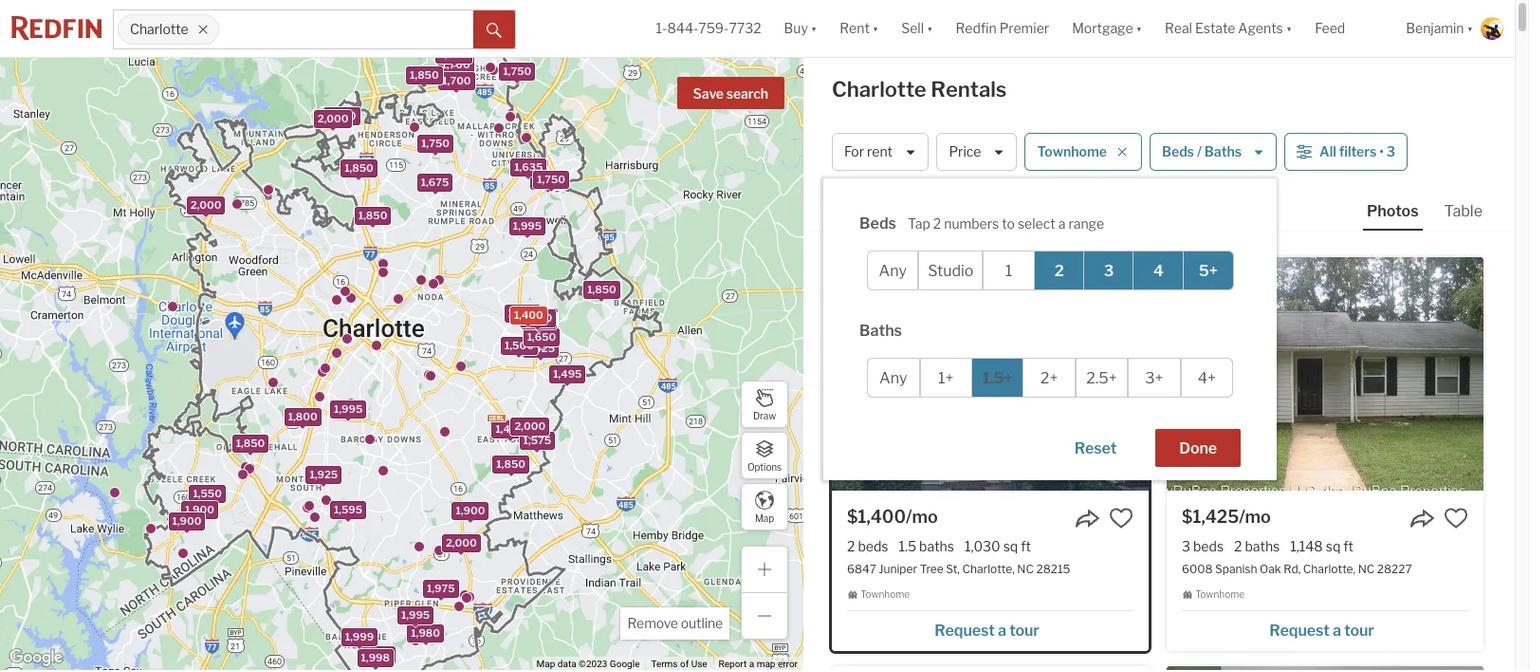 Task type: vqa. For each thing, say whether or not it's contained in the screenshot.
rightmost Ask a question
no



Task type: describe. For each thing, give the bounding box(es) containing it.
rentals
[[931, 77, 1007, 102]]

5+
[[1200, 261, 1218, 280]]

filters
[[1340, 144, 1377, 160]]

map button
[[741, 483, 789, 531]]

map for map
[[755, 512, 775, 523]]

7732
[[729, 20, 762, 36]]

benjamin ▾
[[1407, 20, 1474, 36]]

©2023
[[579, 659, 608, 669]]

use
[[692, 659, 708, 669]]

real estate agents ▾
[[1165, 20, 1293, 36]]

1 checkbox
[[983, 251, 1035, 290]]

$1,425 /mo
[[1183, 507, 1272, 527]]

estate
[[1196, 20, 1236, 36]]

1
[[1006, 261, 1013, 280]]

charlotte rentals
[[832, 77, 1007, 102]]

remove charlotte image
[[198, 24, 209, 35]]

map data ©2023 google
[[537, 659, 640, 669]]

sq for $1,425 /mo
[[1327, 538, 1341, 554]]

all filters • 3
[[1320, 144, 1396, 160]]

3 checkbox
[[1084, 251, 1135, 290]]

dialog containing beds
[[824, 178, 1278, 480]]

0 vertical spatial 1,700
[[441, 58, 470, 71]]

1,995 down 1,999
[[362, 648, 391, 661]]

1,550
[[193, 487, 222, 500]]

tour for $1,425 /mo
[[1345, 621, 1375, 639]]

baths for $1,425 /mo
[[1246, 538, 1281, 554]]

real estate agents ▾ button
[[1154, 0, 1304, 57]]

request a tour for $1,400 /mo
[[935, 621, 1040, 639]]

save search button
[[677, 77, 785, 109]]

beds for beds
[[860, 214, 897, 233]]

1,575
[[523, 434, 551, 447]]

▾ for mortgage ▾
[[1137, 20, 1143, 36]]

table
[[1445, 202, 1483, 220]]

1,800
[[288, 410, 317, 423]]

feed
[[1316, 20, 1346, 36]]

price button
[[937, 133, 1018, 171]]

1.5
[[899, 538, 917, 554]]

map
[[757, 659, 776, 669]]

photo of 1754 pergola pl, charlotte, nc 28213 image
[[1167, 666, 1484, 670]]

3 beds
[[1183, 538, 1224, 554]]

mortgage ▾
[[1073, 20, 1143, 36]]

6008 spanish oak rd, charlotte, nc 28227
[[1183, 562, 1413, 576]]

2+ radio
[[1023, 358, 1076, 398]]

2 for 2
[[1055, 261, 1065, 280]]

1+
[[939, 369, 954, 387]]

juniper
[[879, 562, 918, 576]]

favorite button checkbox for $1,425 /mo
[[1444, 506, 1469, 531]]

▾ for sell ▾
[[927, 20, 933, 36]]

1,635
[[514, 160, 543, 173]]

options button
[[741, 432, 789, 479]]

buy ▾
[[784, 20, 817, 36]]

3 inside button
[[1387, 144, 1396, 160]]

mortgage
[[1073, 20, 1134, 36]]

1,400
[[514, 308, 543, 322]]

Studio checkbox
[[919, 251, 983, 290]]

Any radio
[[868, 358, 920, 398]]

remove outline button
[[621, 607, 730, 640]]

4
[[1154, 261, 1164, 280]]

2 right the tap
[[934, 216, 942, 232]]

premier
[[1000, 20, 1050, 36]]

1 vertical spatial 1,700
[[442, 73, 471, 87]]

3 for 3 beds
[[1183, 538, 1191, 554]]

all
[[1320, 144, 1337, 160]]

/mo for $1,400
[[906, 507, 938, 527]]

real
[[1165, 20, 1193, 36]]

3+
[[1146, 369, 1164, 387]]

terms of use link
[[651, 659, 708, 669]]

tour for $1,400 /mo
[[1010, 621, 1040, 639]]

photos
[[1368, 202, 1419, 220]]

numbers
[[945, 216, 1000, 232]]

2.5+ radio
[[1076, 358, 1129, 398]]

1,495
[[553, 367, 582, 380]]

1,030
[[965, 538, 1001, 554]]

done
[[1180, 439, 1218, 457]]

2 vertical spatial 1,750
[[537, 172, 565, 185]]

google image
[[5, 645, 67, 670]]

1,975
[[427, 581, 455, 594]]

1 vertical spatial baths
[[860, 322, 903, 340]]

1,499
[[495, 422, 524, 435]]

5+ checkbox
[[1183, 251, 1235, 290]]

photo of 6008 spanish oak rd, charlotte, nc 28227 image
[[1167, 257, 1484, 491]]

google
[[610, 659, 640, 669]]

1,650
[[527, 330, 556, 343]]

baths for $1,400 /mo
[[920, 538, 955, 554]]

1 vertical spatial 1,595
[[333, 503, 362, 516]]

2 option group from the top
[[868, 358, 1234, 398]]

of
[[680, 659, 689, 669]]

▾ for buy ▾
[[811, 20, 817, 36]]

st,
[[947, 562, 960, 576]]

data
[[558, 659, 577, 669]]

4+
[[1198, 369, 1217, 387]]

redfin premier
[[956, 20, 1050, 36]]

1.5 baths
[[899, 538, 955, 554]]

$1,400
[[848, 507, 906, 527]]

tap
[[908, 216, 931, 232]]

1,899
[[508, 306, 537, 320]]

user photo image
[[1482, 17, 1504, 40]]

request a tour button for $1,400 /mo
[[848, 615, 1134, 643]]

1,030 sq ft
[[965, 538, 1032, 554]]

report a map error link
[[719, 659, 798, 669]]

terms
[[651, 659, 678, 669]]

rd,
[[1284, 562, 1301, 576]]

2 beds
[[848, 538, 889, 554]]

draw
[[754, 410, 776, 421]]

terms of use
[[651, 659, 708, 669]]

any for 1+
[[880, 369, 908, 387]]

1,980
[[411, 626, 440, 639]]

studio
[[928, 261, 974, 280]]

done button
[[1156, 429, 1241, 467]]

favorite button image
[[1444, 506, 1469, 531]]

4+ radio
[[1181, 358, 1234, 398]]

nc for $1,425 /mo
[[1359, 562, 1375, 576]]

townhome button
[[1025, 133, 1143, 171]]

1 horizontal spatial 1,595
[[527, 329, 556, 343]]

price
[[949, 144, 982, 160]]



Task type: locate. For each thing, give the bounding box(es) containing it.
a left map
[[750, 659, 755, 669]]

1,148 sq ft
[[1291, 538, 1354, 554]]

tour
[[1010, 621, 1040, 639], [1345, 621, 1375, 639]]

rent ▾ button
[[840, 0, 879, 57]]

6847
[[848, 562, 877, 576]]

1 ▾ from the left
[[811, 20, 817, 36]]

townhome inside townhome button
[[1038, 144, 1108, 160]]

/mo up 1.5 baths
[[906, 507, 938, 527]]

1 vertical spatial charlotte
[[832, 77, 927, 102]]

remove
[[628, 615, 678, 631]]

mortgage ▾ button
[[1073, 0, 1143, 57]]

1 horizontal spatial request
[[1270, 621, 1330, 639]]

1 vertical spatial 1,925
[[309, 468, 338, 481]]

beds for beds / baths
[[1163, 144, 1195, 160]]

ft right "1,148" at the right of page
[[1344, 538, 1354, 554]]

1,995 down 1,450
[[513, 218, 542, 232]]

▾ right buy
[[811, 20, 817, 36]]

0 horizontal spatial ft
[[1021, 538, 1032, 554]]

0 vertical spatial baths
[[1205, 144, 1242, 160]]

dialog
[[824, 178, 1278, 480]]

0 vertical spatial 1,750
[[503, 64, 531, 77]]

2 request a tour from the left
[[1270, 621, 1375, 639]]

1,999
[[345, 630, 374, 643]]

1-844-759-7732
[[656, 20, 762, 36]]

request for $1,400 /mo
[[935, 621, 995, 639]]

1 option group from the top
[[868, 251, 1235, 290]]

1,425
[[527, 341, 555, 354]]

2 up spanish
[[1235, 538, 1243, 554]]

1 horizontal spatial request a tour button
[[1183, 615, 1469, 643]]

table button
[[1441, 201, 1487, 229]]

1 vertical spatial option group
[[868, 358, 1234, 398]]

charlotte
[[130, 21, 188, 37], [832, 77, 927, 102]]

2.5+
[[1087, 369, 1118, 387]]

1+ radio
[[920, 358, 973, 398]]

▾ right agents
[[1287, 20, 1293, 36]]

▾ left 'user photo'
[[1468, 20, 1474, 36]]

beds up 6847 at the bottom of the page
[[858, 538, 889, 554]]

3 right 2 option
[[1105, 261, 1115, 280]]

1 horizontal spatial map
[[755, 512, 775, 523]]

baths inside button
[[1205, 144, 1242, 160]]

0 horizontal spatial request a tour button
[[848, 615, 1134, 643]]

0 horizontal spatial /mo
[[906, 507, 938, 527]]

beds inside button
[[1163, 144, 1195, 160]]

6847 juniper tree st, charlotte, nc 28215
[[848, 562, 1071, 576]]

charlotte left remove charlotte image
[[130, 21, 188, 37]]

any inside "radio"
[[880, 369, 908, 387]]

4 checkbox
[[1133, 251, 1185, 290]]

for rent button
[[832, 133, 930, 171]]

1 nc from the left
[[1018, 562, 1034, 576]]

0 horizontal spatial beds
[[860, 214, 897, 233]]

▾ for benjamin ▾
[[1468, 20, 1474, 36]]

favorite button checkbox
[[1109, 506, 1134, 531], [1444, 506, 1469, 531]]

2 checkbox
[[1034, 251, 1086, 290]]

a down 6847 juniper tree st, charlotte, nc 28215
[[998, 621, 1007, 639]]

map
[[755, 512, 775, 523], [537, 659, 556, 669]]

1 horizontal spatial baths
[[1205, 144, 1242, 160]]

2 horizontal spatial 1,750
[[537, 172, 565, 185]]

1 vertical spatial beds
[[860, 214, 897, 233]]

request a tour button down 6847 juniper tree st, charlotte, nc 28215
[[848, 615, 1134, 643]]

beds up 6008
[[1194, 538, 1224, 554]]

1 sq from the left
[[1004, 538, 1019, 554]]

photo of 6847 juniper tree st, charlotte, nc 28215 image
[[832, 257, 1149, 491]]

favorite button checkbox for $1,400 /mo
[[1109, 506, 1134, 531]]

28227
[[1378, 562, 1413, 576]]

2 left 3 checkbox
[[1055, 261, 1065, 280]]

1-
[[656, 20, 668, 36]]

townhome for $1,400 /mo
[[861, 589, 910, 600]]

beds for $1,425
[[1194, 538, 1224, 554]]

0 vertical spatial option group
[[868, 251, 1235, 290]]

1 vertical spatial any
[[880, 369, 908, 387]]

1 horizontal spatial 3
[[1183, 538, 1191, 554]]

▾ inside dropdown button
[[1287, 20, 1293, 36]]

baths up oak
[[1246, 538, 1281, 554]]

0 horizontal spatial 1,750
[[421, 137, 449, 150]]

beds for $1,400
[[858, 538, 889, 554]]

any left 1+ option
[[880, 369, 908, 387]]

0 vertical spatial 1,595
[[527, 329, 556, 343]]

request a tour button for $1,425 /mo
[[1183, 615, 1469, 643]]

1,925 down 1,800
[[309, 468, 338, 481]]

favorite button image
[[1109, 506, 1134, 531]]

range
[[1069, 216, 1105, 232]]

1.5+ radio
[[972, 358, 1024, 398]]

0 horizontal spatial nc
[[1018, 562, 1034, 576]]

option group
[[868, 251, 1235, 290], [868, 358, 1234, 398]]

1 horizontal spatial /mo
[[1240, 507, 1272, 527]]

3 ▾ from the left
[[927, 20, 933, 36]]

townhome down the juniper
[[861, 589, 910, 600]]

3 for 3
[[1105, 261, 1115, 280]]

None search field
[[220, 10, 474, 48]]

/mo
[[906, 507, 938, 527], [1240, 507, 1272, 527]]

request a tour button up photo of 1754 pergola pl, charlotte, nc 28213
[[1183, 615, 1469, 643]]

rent ▾
[[840, 20, 879, 36]]

1,750
[[503, 64, 531, 77], [421, 137, 449, 150], [537, 172, 565, 185]]

1,450
[[534, 173, 563, 187]]

2 for 2 beds
[[848, 538, 855, 554]]

2 nc from the left
[[1359, 562, 1375, 576]]

0 vertical spatial map
[[755, 512, 775, 523]]

charlotte, for $1,425 /mo
[[1304, 562, 1356, 576]]

1,925 up "1,650"
[[524, 313, 553, 326]]

0 vertical spatial beds
[[1163, 144, 1195, 160]]

request a tour for $1,425 /mo
[[1270, 621, 1375, 639]]

ft right 1,030 on the right bottom of page
[[1021, 538, 1032, 554]]

1 horizontal spatial nc
[[1359, 562, 1375, 576]]

tour down 28215
[[1010, 621, 1040, 639]]

/mo for $1,425
[[1240, 507, 1272, 527]]

request a tour up photo of 1754 pergola pl, charlotte, nc 28213
[[1270, 621, 1375, 639]]

1 ft from the left
[[1021, 538, 1032, 554]]

1 horizontal spatial baths
[[1246, 538, 1281, 554]]

1 horizontal spatial 1,750
[[503, 64, 531, 77]]

0 horizontal spatial 1,925
[[309, 468, 338, 481]]

sell
[[902, 20, 924, 36]]

remove outline
[[628, 615, 723, 631]]

a
[[1059, 216, 1066, 232], [998, 621, 1007, 639], [1334, 621, 1342, 639], [750, 659, 755, 669]]

for
[[845, 144, 865, 160]]

1 horizontal spatial beds
[[1163, 144, 1195, 160]]

charlotte, for $1,400 /mo
[[963, 562, 1015, 576]]

1 favorite button checkbox from the left
[[1109, 506, 1134, 531]]

1 tour from the left
[[1010, 621, 1040, 639]]

2 horizontal spatial townhome
[[1196, 589, 1245, 600]]

1,925
[[524, 313, 553, 326], [309, 468, 338, 481]]

Any checkbox
[[868, 251, 919, 290]]

map for map data ©2023 google
[[537, 659, 556, 669]]

844-
[[668, 20, 699, 36]]

6 ▾ from the left
[[1468, 20, 1474, 36]]

5 ▾ from the left
[[1287, 20, 1293, 36]]

0 vertical spatial 3
[[1387, 144, 1396, 160]]

▾ right rent
[[873, 20, 879, 36]]

2 request from the left
[[1270, 621, 1330, 639]]

2+
[[1041, 369, 1059, 387]]

3 inside checkbox
[[1105, 261, 1115, 280]]

2 vertical spatial 1,700
[[327, 109, 356, 122]]

map left data
[[537, 659, 556, 669]]

1,995 right 1,800
[[334, 402, 362, 415]]

beds left '/'
[[1163, 144, 1195, 160]]

1,950
[[439, 47, 468, 61]]

charlotte, down 1,030 on the right bottom of page
[[963, 562, 1015, 576]]

charlotte for charlotte rentals
[[832, 77, 927, 102]]

nc left 28227
[[1359, 562, 1375, 576]]

to
[[1002, 216, 1015, 232]]

▾ right mortgage
[[1137, 20, 1143, 36]]

benjamin
[[1407, 20, 1465, 36]]

1,675
[[421, 175, 449, 189]]

0 vertical spatial charlotte
[[130, 21, 188, 37]]

next button image
[[1115, 365, 1134, 384]]

/
[[1198, 144, 1202, 160]]

2 ft from the left
[[1344, 538, 1354, 554]]

townhome for $1,425 /mo
[[1196, 589, 1245, 600]]

0 horizontal spatial beds
[[858, 538, 889, 554]]

feed button
[[1304, 0, 1395, 57]]

error
[[778, 659, 798, 669]]

0 horizontal spatial sq
[[1004, 538, 1019, 554]]

ft for $1,425 /mo
[[1344, 538, 1354, 554]]

1 beds from the left
[[858, 538, 889, 554]]

2 tour from the left
[[1345, 621, 1375, 639]]

beds / baths button
[[1150, 133, 1278, 171]]

2 request a tour button from the left
[[1183, 615, 1469, 643]]

baths up any "radio"
[[860, 322, 903, 340]]

2 charlotte, from the left
[[1304, 562, 1356, 576]]

0 vertical spatial 1,925
[[524, 313, 553, 326]]

2 baths from the left
[[1246, 538, 1281, 554]]

2
[[934, 216, 942, 232], [1055, 261, 1065, 280], [848, 538, 855, 554], [1235, 538, 1243, 554]]

0 horizontal spatial charlotte,
[[963, 562, 1015, 576]]

0 horizontal spatial favorite button checkbox
[[1109, 506, 1134, 531]]

1 horizontal spatial favorite button checkbox
[[1444, 506, 1469, 531]]

rent
[[840, 20, 870, 36]]

0 horizontal spatial baths
[[860, 322, 903, 340]]

$1,425
[[1183, 507, 1240, 527]]

1,839
[[525, 310, 554, 323]]

▾ for rent ▾
[[873, 20, 879, 36]]

report
[[719, 659, 747, 669]]

map down options
[[755, 512, 775, 523]]

1 request a tour from the left
[[935, 621, 1040, 639]]

2 inside option
[[1055, 261, 1065, 280]]

1,995
[[513, 218, 542, 232], [334, 402, 362, 415], [401, 608, 430, 621], [362, 648, 391, 661]]

1,998
[[361, 650, 390, 664]]

request a tour down 6847 juniper tree st, charlotte, nc 28215
[[935, 621, 1040, 639]]

0 horizontal spatial townhome
[[861, 589, 910, 600]]

759-
[[699, 20, 729, 36]]

for rent
[[845, 144, 893, 160]]

$1,400 /mo
[[848, 507, 938, 527]]

request for $1,425 /mo
[[1270, 621, 1330, 639]]

1-844-759-7732 link
[[656, 20, 762, 36]]

nc
[[1018, 562, 1034, 576], [1359, 562, 1375, 576]]

1 horizontal spatial tour
[[1345, 621, 1375, 639]]

charlotte for charlotte
[[130, 21, 188, 37]]

1 /mo from the left
[[906, 507, 938, 527]]

2 beds from the left
[[1194, 538, 1224, 554]]

▾ right sell at the top of page
[[927, 20, 933, 36]]

1,148
[[1291, 538, 1324, 554]]

1,970
[[524, 311, 552, 324]]

request up photo of 1754 pergola pl, charlotte, nc 28213
[[1270, 621, 1330, 639]]

1,699
[[442, 58, 471, 71]]

report a map error
[[719, 659, 798, 669]]

oak
[[1260, 562, 1282, 576]]

1 request a tour button from the left
[[848, 615, 1134, 643]]

sell ▾
[[902, 20, 933, 36]]

1,995 up '1,980'
[[401, 608, 430, 621]]

0 horizontal spatial charlotte
[[130, 21, 188, 37]]

1,799
[[524, 312, 553, 325]]

baths
[[920, 538, 955, 554], [1246, 538, 1281, 554]]

0 horizontal spatial 3
[[1105, 261, 1115, 280]]

beds / baths
[[1163, 144, 1242, 160]]

any inside 'option'
[[879, 261, 907, 280]]

sq right "1,148" at the right of page
[[1327, 538, 1341, 554]]

•
[[1380, 144, 1385, 160]]

0 horizontal spatial 1,595
[[333, 503, 362, 516]]

charlotte up rent at top right
[[832, 77, 927, 102]]

1 vertical spatial 1,750
[[421, 137, 449, 150]]

options
[[748, 461, 782, 472]]

tour up photo of 1754 pergola pl, charlotte, nc 28213
[[1345, 621, 1375, 639]]

3
[[1387, 144, 1396, 160], [1105, 261, 1115, 280], [1183, 538, 1191, 554]]

3 right •
[[1387, 144, 1396, 160]]

sell ▾ button
[[902, 0, 933, 57]]

1 horizontal spatial charlotte
[[832, 77, 927, 102]]

1 horizontal spatial ft
[[1344, 538, 1354, 554]]

map inside button
[[755, 512, 775, 523]]

0 horizontal spatial request
[[935, 621, 995, 639]]

nc left 28215
[[1018, 562, 1034, 576]]

any for studio
[[879, 261, 907, 280]]

submit search image
[[487, 23, 502, 38]]

2 vertical spatial 3
[[1183, 538, 1191, 554]]

2 baths
[[1235, 538, 1281, 554]]

1 vertical spatial map
[[537, 659, 556, 669]]

baths right '/'
[[1205, 144, 1242, 160]]

1 request from the left
[[935, 621, 995, 639]]

0 vertical spatial any
[[879, 261, 907, 280]]

nc for $1,400 /mo
[[1018, 562, 1034, 576]]

1 horizontal spatial request a tour
[[1270, 621, 1375, 639]]

0 horizontal spatial tour
[[1010, 621, 1040, 639]]

beds left the tap
[[860, 214, 897, 233]]

0 horizontal spatial map
[[537, 659, 556, 669]]

charlotte, down 1,148 sq ft
[[1304, 562, 1356, 576]]

request a tour button
[[848, 615, 1134, 643], [1183, 615, 1469, 643]]

2 favorite button checkbox from the left
[[1444, 506, 1469, 531]]

2 /mo from the left
[[1240, 507, 1272, 527]]

1 horizontal spatial sq
[[1327, 538, 1341, 554]]

save
[[693, 85, 724, 102]]

1.5+
[[983, 369, 1013, 387]]

2 ▾ from the left
[[873, 20, 879, 36]]

0 horizontal spatial baths
[[920, 538, 955, 554]]

1,599
[[442, 74, 471, 87]]

2 horizontal spatial 3
[[1387, 144, 1396, 160]]

/mo up 2 baths
[[1240, 507, 1272, 527]]

1 charlotte, from the left
[[963, 562, 1015, 576]]

request
[[935, 621, 995, 639], [1270, 621, 1330, 639]]

2 for 2 baths
[[1235, 538, 1243, 554]]

sq for $1,400 /mo
[[1004, 538, 1019, 554]]

3+ radio
[[1129, 358, 1181, 398]]

request down 6847 juniper tree st, charlotte, nc 28215
[[935, 621, 995, 639]]

tree
[[920, 562, 944, 576]]

1 horizontal spatial townhome
[[1038, 144, 1108, 160]]

map region
[[0, 0, 837, 670]]

2 sq from the left
[[1327, 538, 1341, 554]]

townhome down spanish
[[1196, 589, 1245, 600]]

townhome left remove townhome image
[[1038, 144, 1108, 160]]

spanish
[[1216, 562, 1258, 576]]

charlotte,
[[963, 562, 1015, 576], [1304, 562, 1356, 576]]

baths up tree
[[920, 538, 955, 554]]

any left 'studio'
[[879, 261, 907, 280]]

sq right 1,030 on the right bottom of page
[[1004, 538, 1019, 554]]

1 baths from the left
[[920, 538, 955, 554]]

1 vertical spatial 3
[[1105, 261, 1115, 280]]

1 horizontal spatial beds
[[1194, 538, 1224, 554]]

1 horizontal spatial 1,925
[[524, 313, 553, 326]]

1 horizontal spatial charlotte,
[[1304, 562, 1356, 576]]

0 horizontal spatial request a tour
[[935, 621, 1040, 639]]

4 ▾ from the left
[[1137, 20, 1143, 36]]

buy ▾ button
[[784, 0, 817, 57]]

ft for $1,400 /mo
[[1021, 538, 1032, 554]]

outline
[[681, 615, 723, 631]]

3 up 6008
[[1183, 538, 1191, 554]]

2 up 6847 at the bottom of the page
[[848, 538, 855, 554]]

a left the range
[[1059, 216, 1066, 232]]

a up photo of 1754 pergola pl, charlotte, nc 28213
[[1334, 621, 1342, 639]]

remove townhome image
[[1117, 146, 1128, 158]]



